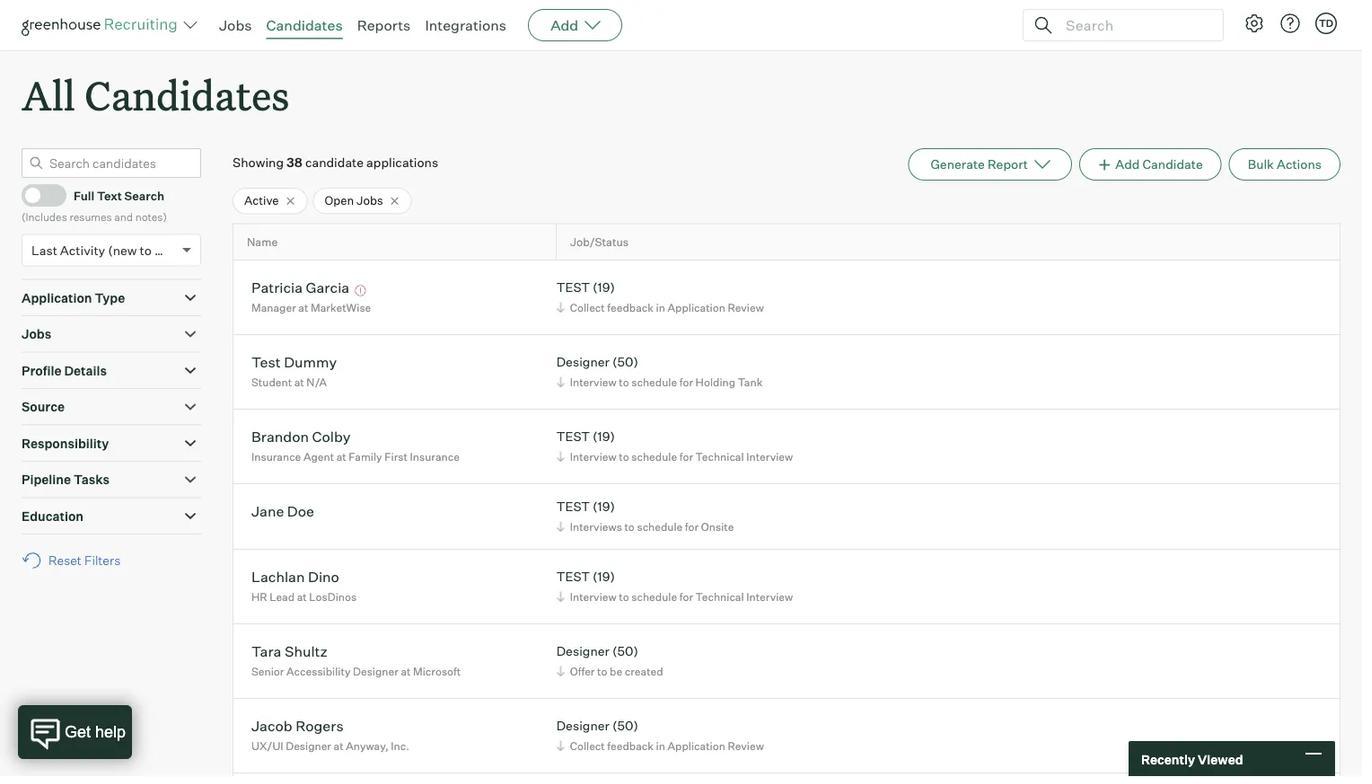 Task type: vqa. For each thing, say whether or not it's contained in the screenshot.
(gmt+09:00) osaka (gmt+09:00) sapporo (gmt+09:00) seoul (gmt+09:00) tokyo (gmt+09:00) yakutsk (gmt+10:30) adelaide (gmt+09:30) darwin (gmt+10:00) brisbane (gmt+11:00) canberra (gmt+10:00) guam
no



Task type: locate. For each thing, give the bounding box(es) containing it.
all candidates
[[22, 68, 290, 121]]

in for (50)
[[656, 739, 666, 753]]

test (19) interview to schedule for technical interview down interviews to schedule for onsite link
[[557, 569, 793, 603]]

recently
[[1142, 751, 1196, 767]]

2 collect from the top
[[570, 739, 605, 753]]

(19) down job/status
[[593, 280, 615, 295]]

greenhouse recruiting image
[[22, 14, 183, 36]]

in inside test (19) collect feedback in application review
[[656, 301, 666, 314]]

2 (19) from the top
[[593, 429, 615, 444]]

active
[[244, 193, 279, 208]]

designer inside designer (50) interview to schedule for holding tank
[[557, 354, 610, 370]]

2 technical from the top
[[696, 590, 744, 603]]

in for (19)
[[656, 301, 666, 314]]

for left 'holding'
[[680, 375, 694, 389]]

0 vertical spatial collect feedback in application review link
[[554, 299, 769, 316]]

schedule for dino
[[632, 590, 677, 603]]

lead
[[270, 590, 295, 603]]

jobs link
[[219, 16, 252, 34]]

td button
[[1316, 13, 1338, 34]]

generate
[[931, 157, 986, 172]]

accessibility
[[287, 665, 351, 678]]

add button
[[528, 9, 623, 41]]

for up test (19) interviews to schedule for onsite
[[680, 450, 694, 463]]

add inside popup button
[[551, 16, 579, 34]]

at inside test dummy student at n/a
[[294, 375, 304, 389]]

designer (50) offer to be created
[[557, 643, 664, 678]]

interview inside designer (50) interview to schedule for holding tank
[[570, 375, 617, 389]]

2 vertical spatial (50)
[[613, 718, 639, 734]]

losdinos
[[309, 590, 357, 603]]

manager at marketwise
[[252, 301, 371, 314]]

name
[[247, 235, 278, 249]]

collect for designer
[[570, 739, 605, 753]]

microsoft
[[413, 665, 461, 678]]

insurance down brandon
[[252, 450, 301, 463]]

0 vertical spatial feedback
[[608, 301, 654, 314]]

lachlan dino link
[[252, 568, 340, 588]]

to inside designer (50) offer to be created
[[598, 665, 608, 678]]

for for colby
[[680, 450, 694, 463]]

1 vertical spatial in
[[656, 739, 666, 753]]

0 vertical spatial in
[[656, 301, 666, 314]]

1 vertical spatial interview to schedule for technical interview link
[[554, 588, 798, 605]]

0 vertical spatial test (19) interview to schedule for technical interview
[[557, 429, 793, 463]]

jobs right open on the top
[[357, 193, 383, 208]]

designer (50) interview to schedule for holding tank
[[557, 354, 763, 389]]

full
[[74, 188, 95, 203]]

2 collect feedback in application review link from the top
[[554, 737, 769, 754]]

1 vertical spatial collect
[[570, 739, 605, 753]]

lachlan dino hr lead at losdinos
[[252, 568, 357, 603]]

1 vertical spatial test (19) interview to schedule for technical interview
[[557, 569, 793, 603]]

schedule
[[632, 375, 677, 389], [632, 450, 677, 463], [637, 520, 683, 533], [632, 590, 677, 603]]

(50)
[[613, 354, 639, 370], [613, 643, 639, 659], [613, 718, 639, 734]]

(19)
[[593, 280, 615, 295], [593, 429, 615, 444], [593, 499, 615, 515], [593, 569, 615, 585]]

to inside designer (50) interview to schedule for holding tank
[[619, 375, 629, 389]]

collect inside designer (50) collect feedback in application review
[[570, 739, 605, 753]]

add candidate link
[[1080, 148, 1223, 181]]

search
[[125, 188, 164, 203]]

2 interview to schedule for technical interview link from the top
[[554, 588, 798, 605]]

2 review from the top
[[728, 739, 764, 753]]

for for dino
[[680, 590, 694, 603]]

technical down the 'onsite'
[[696, 590, 744, 603]]

1 vertical spatial jobs
[[357, 193, 383, 208]]

interview to schedule for technical interview link for dino
[[554, 588, 798, 605]]

0 horizontal spatial jobs
[[22, 326, 51, 342]]

3 (50) from the top
[[613, 718, 639, 734]]

jacob rogers link
[[252, 717, 344, 737]]

interview for test dummy
[[570, 375, 617, 389]]

at down rogers
[[334, 739, 344, 753]]

(19) up interviews
[[593, 499, 615, 515]]

designer up interview to schedule for holding tank link
[[557, 354, 610, 370]]

for left the 'onsite'
[[685, 520, 699, 533]]

2 (50) from the top
[[613, 643, 639, 659]]

profile
[[22, 363, 62, 378]]

jobs up profile
[[22, 326, 51, 342]]

feedback inside designer (50) collect feedback in application review
[[608, 739, 654, 753]]

0 vertical spatial review
[[728, 301, 764, 314]]

0 vertical spatial interview to schedule for technical interview link
[[554, 448, 798, 465]]

1 review from the top
[[728, 301, 764, 314]]

interviews to schedule for onsite link
[[554, 518, 739, 535]]

test dummy student at n/a
[[252, 353, 337, 389]]

jane doe
[[252, 502, 314, 520]]

interview to schedule for technical interview link up test (19) interviews to schedule for onsite
[[554, 448, 798, 465]]

test (19) interview to schedule for technical interview for colby
[[557, 429, 793, 463]]

at inside "brandon colby insurance agent at family first insurance"
[[337, 450, 347, 463]]

add
[[551, 16, 579, 34], [1116, 157, 1141, 172]]

4 test from the top
[[557, 569, 590, 585]]

jacob
[[252, 717, 293, 735]]

designer for designer (50) interview to schedule for holding tank
[[557, 354, 610, 370]]

(50) up interview to schedule for holding tank link
[[613, 354, 639, 370]]

test for manager at marketwise
[[557, 280, 590, 295]]

1 vertical spatial candidates
[[85, 68, 290, 121]]

test (19) interview to schedule for technical interview down interview to schedule for holding tank link
[[557, 429, 793, 463]]

(50) inside designer (50) interview to schedule for holding tank
[[613, 354, 639, 370]]

interview to schedule for technical interview link down interviews to schedule for onsite link
[[554, 588, 798, 605]]

schedule up test (19) interviews to schedule for onsite
[[632, 450, 677, 463]]

checkmark image
[[30, 188, 43, 201]]

bulk actions link
[[1230, 148, 1341, 181]]

0 vertical spatial (50)
[[613, 354, 639, 370]]

in inside designer (50) collect feedback in application review
[[656, 739, 666, 753]]

jobs
[[219, 16, 252, 34], [357, 193, 383, 208], [22, 326, 51, 342]]

0 horizontal spatial add
[[551, 16, 579, 34]]

1 vertical spatial feedback
[[608, 739, 654, 753]]

application inside designer (50) collect feedback in application review
[[668, 739, 726, 753]]

patricia garcia has been in application review for more than 5 days image
[[353, 285, 369, 296]]

n/a
[[307, 375, 327, 389]]

1 interview to schedule for technical interview link from the top
[[554, 448, 798, 465]]

designer inside designer (50) offer to be created
[[557, 643, 610, 659]]

1 horizontal spatial add
[[1116, 157, 1141, 172]]

in
[[656, 301, 666, 314], [656, 739, 666, 753]]

4 (19) from the top
[[593, 569, 615, 585]]

education
[[22, 508, 84, 524]]

collect down job/status
[[570, 301, 605, 314]]

1 vertical spatial add
[[1116, 157, 1141, 172]]

at inside lachlan dino hr lead at losdinos
[[297, 590, 307, 603]]

add candidate
[[1116, 157, 1204, 172]]

(19) down interview to schedule for holding tank link
[[593, 429, 615, 444]]

open
[[325, 193, 354, 208]]

feedback inside test (19) collect feedback in application review
[[608, 301, 654, 314]]

1 feedback from the top
[[608, 301, 654, 314]]

dino
[[308, 568, 340, 585]]

created
[[625, 665, 664, 678]]

schedule inside designer (50) interview to schedule for holding tank
[[632, 375, 677, 389]]

be
[[610, 665, 623, 678]]

1 collect feedback in application review link from the top
[[554, 299, 769, 316]]

insurance
[[252, 450, 301, 463], [410, 450, 460, 463]]

for inside test (19) interviews to schedule for onsite
[[685, 520, 699, 533]]

test inside test (19) collect feedback in application review
[[557, 280, 590, 295]]

first
[[385, 450, 408, 463]]

designer for designer (50) collect feedback in application review
[[557, 718, 610, 734]]

test dummy link
[[252, 353, 337, 373]]

1 vertical spatial collect feedback in application review link
[[554, 737, 769, 754]]

review for (50)
[[728, 739, 764, 753]]

for down interviews to schedule for onsite link
[[680, 590, 694, 603]]

technical up the 'onsite'
[[696, 450, 744, 463]]

last activity (new to old) option
[[31, 242, 178, 258]]

in down created
[[656, 739, 666, 753]]

candidate
[[1143, 157, 1204, 172]]

2 vertical spatial jobs
[[22, 326, 51, 342]]

test inside test (19) interviews to schedule for onsite
[[557, 499, 590, 515]]

details
[[64, 363, 107, 378]]

Search candidates field
[[22, 148, 201, 178]]

interview to schedule for technical interview link for colby
[[554, 448, 798, 465]]

candidates right the "jobs" link
[[266, 16, 343, 34]]

1 in from the top
[[656, 301, 666, 314]]

designer down jacob rogers link
[[286, 739, 332, 753]]

shultz
[[285, 642, 328, 660]]

collect
[[570, 301, 605, 314], [570, 739, 605, 753]]

for for dummy
[[680, 375, 694, 389]]

at
[[299, 301, 309, 314], [294, 375, 304, 389], [337, 450, 347, 463], [297, 590, 307, 603], [401, 665, 411, 678], [334, 739, 344, 753]]

Search text field
[[1062, 12, 1208, 38]]

feedback for (19)
[[608, 301, 654, 314]]

interview to schedule for technical interview link
[[554, 448, 798, 465], [554, 588, 798, 605]]

1 horizontal spatial insurance
[[410, 450, 460, 463]]

designer right accessibility
[[353, 665, 399, 678]]

2 test (19) interview to schedule for technical interview from the top
[[557, 569, 793, 603]]

schedule down interviews to schedule for onsite link
[[632, 590, 677, 603]]

at left n/a
[[294, 375, 304, 389]]

collect feedback in application review link down created
[[554, 737, 769, 754]]

holding
[[696, 375, 736, 389]]

review
[[728, 301, 764, 314], [728, 739, 764, 753]]

inc.
[[391, 739, 410, 753]]

collect feedback in application review link up designer (50) interview to schedule for holding tank
[[554, 299, 769, 316]]

collect down offer
[[570, 739, 605, 753]]

technical
[[696, 450, 744, 463], [696, 590, 744, 603]]

feedback down created
[[608, 739, 654, 753]]

1 vertical spatial technical
[[696, 590, 744, 603]]

resumes
[[70, 210, 112, 223]]

1 test from the top
[[557, 280, 590, 295]]

jobs left candidates link
[[219, 16, 252, 34]]

1 horizontal spatial jobs
[[219, 16, 252, 34]]

(50) up be on the bottom left of page
[[613, 643, 639, 659]]

1 collect from the top
[[570, 301, 605, 314]]

(50) inside designer (50) offer to be created
[[613, 643, 639, 659]]

review inside designer (50) collect feedback in application review
[[728, 739, 764, 753]]

0 vertical spatial technical
[[696, 450, 744, 463]]

designer inside designer (50) collect feedback in application review
[[557, 718, 610, 734]]

1 technical from the top
[[696, 450, 744, 463]]

(19) down interviews
[[593, 569, 615, 585]]

dummy
[[284, 353, 337, 371]]

open jobs
[[325, 193, 383, 208]]

1 (19) from the top
[[593, 280, 615, 295]]

1 vertical spatial review
[[728, 739, 764, 753]]

0 vertical spatial candidates
[[266, 16, 343, 34]]

2 test from the top
[[557, 429, 590, 444]]

schedule left 'holding'
[[632, 375, 677, 389]]

candidates down the "jobs" link
[[85, 68, 290, 121]]

2 feedback from the top
[[608, 739, 654, 753]]

report
[[988, 157, 1029, 172]]

application
[[22, 290, 92, 306], [668, 301, 726, 314], [668, 739, 726, 753]]

at down colby at the left bottom
[[337, 450, 347, 463]]

schedule left the 'onsite'
[[637, 520, 683, 533]]

2 in from the top
[[656, 739, 666, 753]]

text
[[97, 188, 122, 203]]

test for hr lead at losdinos
[[557, 569, 590, 585]]

family
[[349, 450, 382, 463]]

in up designer (50) interview to schedule for holding tank
[[656, 301, 666, 314]]

collect inside test (19) collect feedback in application review
[[570, 301, 605, 314]]

designer up offer
[[557, 643, 610, 659]]

review inside test (19) collect feedback in application review
[[728, 301, 764, 314]]

0 vertical spatial collect
[[570, 301, 605, 314]]

(19) inside test (19) collect feedback in application review
[[593, 280, 615, 295]]

insurance right first
[[410, 450, 460, 463]]

0 horizontal spatial insurance
[[252, 450, 301, 463]]

feedback up designer (50) interview to schedule for holding tank
[[608, 301, 654, 314]]

(50) down be on the bottom left of page
[[613, 718, 639, 734]]

reports
[[357, 16, 411, 34]]

jane doe link
[[252, 502, 314, 523]]

3 (19) from the top
[[593, 499, 615, 515]]

test (19) interview to schedule for technical interview for dino
[[557, 569, 793, 603]]

at right lead
[[297, 590, 307, 603]]

last activity (new to old)
[[31, 242, 178, 258]]

at left microsoft at the left of page
[[401, 665, 411, 678]]

1 test (19) interview to schedule for technical interview from the top
[[557, 429, 793, 463]]

designer down offer
[[557, 718, 610, 734]]

0 vertical spatial add
[[551, 16, 579, 34]]

at inside tara shultz senior accessibility designer at microsoft
[[401, 665, 411, 678]]

for inside designer (50) interview to schedule for holding tank
[[680, 375, 694, 389]]

viewed
[[1198, 751, 1244, 767]]

1 vertical spatial (50)
[[613, 643, 639, 659]]

(19) inside test (19) interviews to schedule for onsite
[[593, 499, 615, 515]]

to for tara shultz
[[598, 665, 608, 678]]

designer for designer (50) offer to be created
[[557, 643, 610, 659]]

application inside test (19) collect feedback in application review
[[668, 301, 726, 314]]

interview
[[570, 375, 617, 389], [570, 450, 617, 463], [747, 450, 793, 463], [570, 590, 617, 603], [747, 590, 793, 603]]

(19) for manager at marketwise
[[593, 280, 615, 295]]

marketwise
[[311, 301, 371, 314]]

1 (50) from the top
[[613, 354, 639, 370]]

(50) for test dummy
[[613, 354, 639, 370]]

jane
[[252, 502, 284, 520]]

(19) for hr lead at losdinos
[[593, 569, 615, 585]]

to inside test (19) interviews to schedule for onsite
[[625, 520, 635, 533]]

feedback
[[608, 301, 654, 314], [608, 739, 654, 753]]

manager
[[252, 301, 296, 314]]

3 test from the top
[[557, 499, 590, 515]]

0 vertical spatial jobs
[[219, 16, 252, 34]]



Task type: describe. For each thing, give the bounding box(es) containing it.
offer to be created link
[[554, 663, 668, 680]]

all
[[22, 68, 75, 121]]

application type
[[22, 290, 125, 306]]

test (19) interviews to schedule for onsite
[[557, 499, 734, 533]]

to for test dummy
[[619, 375, 629, 389]]

(19) for insurance agent at family first insurance
[[593, 429, 615, 444]]

candidates link
[[266, 16, 343, 34]]

test for insurance agent at family first insurance
[[557, 429, 590, 444]]

job/status
[[571, 235, 629, 249]]

colby
[[312, 427, 351, 445]]

tasks
[[74, 472, 110, 488]]

tank
[[738, 375, 763, 389]]

designer (50) collect feedback in application review
[[557, 718, 764, 753]]

(new
[[108, 242, 137, 258]]

td
[[1320, 17, 1334, 29]]

designer inside tara shultz senior accessibility designer at microsoft
[[353, 665, 399, 678]]

reset filters
[[49, 553, 121, 568]]

showing
[[233, 155, 284, 170]]

integrations link
[[425, 16, 507, 34]]

senior
[[252, 665, 284, 678]]

patricia
[[252, 278, 303, 296]]

applications
[[367, 155, 439, 170]]

patricia garcia link
[[252, 278, 350, 299]]

candidate reports are now available! apply filters and select "view in app" element
[[909, 148, 1073, 181]]

configure image
[[1244, 13, 1266, 34]]

old)
[[154, 242, 178, 258]]

interviews
[[570, 520, 622, 533]]

bulk actions
[[1249, 157, 1323, 172]]

type
[[95, 290, 125, 306]]

to for brandon colby
[[619, 450, 629, 463]]

garcia
[[306, 278, 350, 296]]

lachlan
[[252, 568, 305, 585]]

designer inside jacob rogers ux/ui designer at anyway, inc.
[[286, 739, 332, 753]]

interview for lachlan dino
[[570, 590, 617, 603]]

onsite
[[701, 520, 734, 533]]

student
[[252, 375, 292, 389]]

tara shultz link
[[252, 642, 328, 663]]

tara
[[252, 642, 282, 660]]

38
[[287, 155, 303, 170]]

candidate
[[305, 155, 364, 170]]

anyway,
[[346, 739, 389, 753]]

(includes
[[22, 210, 67, 223]]

ux/ui
[[252, 739, 284, 753]]

recently viewed
[[1142, 751, 1244, 767]]

tara shultz senior accessibility designer at microsoft
[[252, 642, 461, 678]]

(50) for tara shultz
[[613, 643, 639, 659]]

collect feedback in application review link for designer (50)
[[554, 737, 769, 754]]

test
[[252, 353, 281, 371]]

test (19) collect feedback in application review
[[557, 280, 764, 314]]

responsibility
[[22, 435, 109, 451]]

actions
[[1278, 157, 1323, 172]]

to for lachlan dino
[[619, 590, 629, 603]]

schedule inside test (19) interviews to schedule for onsite
[[637, 520, 683, 533]]

collect for test
[[570, 301, 605, 314]]

last
[[31, 242, 57, 258]]

technical for brandon colby
[[696, 450, 744, 463]]

source
[[22, 399, 65, 415]]

pipeline
[[22, 472, 71, 488]]

collect feedback in application review link for test (19)
[[554, 299, 769, 316]]

td button
[[1313, 9, 1341, 38]]

technical for lachlan dino
[[696, 590, 744, 603]]

reports link
[[357, 16, 411, 34]]

add for add candidate
[[1116, 157, 1141, 172]]

generate report
[[931, 157, 1029, 172]]

jacob rogers ux/ui designer at anyway, inc.
[[252, 717, 410, 753]]

1 insurance from the left
[[252, 450, 301, 463]]

notes)
[[135, 210, 167, 223]]

offer
[[570, 665, 595, 678]]

at down patricia garcia link
[[299, 301, 309, 314]]

and
[[114, 210, 133, 223]]

(50) inside designer (50) collect feedback in application review
[[613, 718, 639, 734]]

brandon
[[252, 427, 309, 445]]

pipeline tasks
[[22, 472, 110, 488]]

schedule for dummy
[[632, 375, 677, 389]]

generate report button
[[909, 148, 1073, 181]]

2 insurance from the left
[[410, 450, 460, 463]]

application for test
[[668, 301, 726, 314]]

activity
[[60, 242, 105, 258]]

showing 38 candidate applications
[[233, 155, 439, 170]]

full text search (includes resumes and notes)
[[22, 188, 167, 223]]

interview for brandon colby
[[570, 450, 617, 463]]

feedback for (50)
[[608, 739, 654, 753]]

doe
[[287, 502, 314, 520]]

2 horizontal spatial jobs
[[357, 193, 383, 208]]

brandon colby link
[[252, 427, 351, 448]]

add for add
[[551, 16, 579, 34]]

schedule for colby
[[632, 450, 677, 463]]

rogers
[[296, 717, 344, 735]]

hr
[[252, 590, 267, 603]]

bulk
[[1249, 157, 1275, 172]]

reset filters button
[[22, 544, 130, 577]]

brandon colby insurance agent at family first insurance
[[252, 427, 460, 463]]

application for designer
[[668, 739, 726, 753]]

at inside jacob rogers ux/ui designer at anyway, inc.
[[334, 739, 344, 753]]

review for (19)
[[728, 301, 764, 314]]



